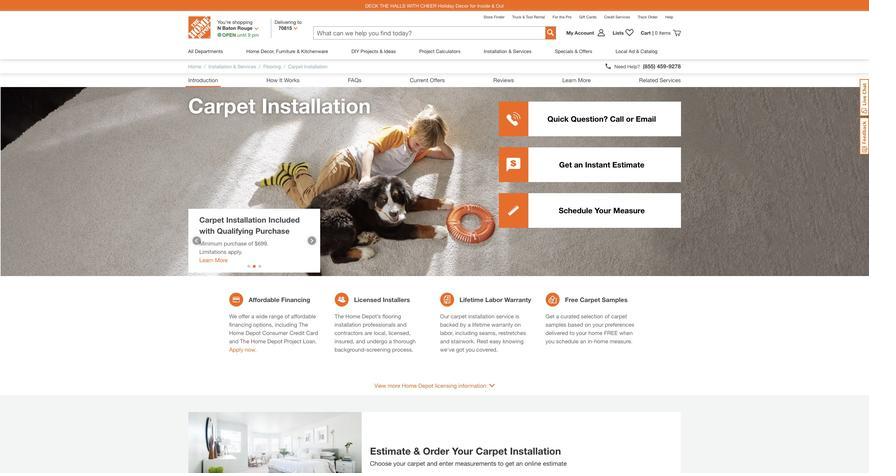 Task type: locate. For each thing, give the bounding box(es) containing it.
services up reviews
[[513, 48, 532, 54]]

carpet inside estimate & order your carpet installation choose your carpet and enter measurements to get an online estimate
[[476, 446, 508, 457]]

project inside "link"
[[419, 48, 435, 54]]

2 vertical spatial an
[[516, 460, 523, 468]]

get an instant estimate
[[559, 160, 645, 169]]

deck the halls with cheer holiday decor for inside & out
[[365, 3, 504, 9]]

offers right current
[[430, 77, 445, 83]]

and down labor, at the bottom of the page
[[440, 338, 450, 345]]

financing
[[281, 296, 310, 304]]

0 vertical spatial your
[[593, 321, 604, 328]]

and left enter on the right
[[427, 460, 438, 468]]

0 vertical spatial order
[[648, 15, 658, 19]]

your
[[593, 321, 604, 328], [576, 330, 587, 336], [394, 460, 406, 468]]

the home depot's flooring installation professionals and contractors are local, licensed, insured, and undergo a thorough background-screening process.
[[335, 313, 416, 353]]

of
[[248, 240, 253, 247], [285, 313, 290, 320], [605, 313, 610, 320]]

the up contractors
[[335, 313, 344, 320]]

0 vertical spatial you
[[546, 338, 555, 345]]

depot down the options,
[[246, 330, 261, 336]]

n baton rouge
[[217, 25, 253, 31]]

1 horizontal spatial installation & services link
[[484, 43, 532, 59]]

1 vertical spatial get
[[546, 313, 555, 320]]

1 vertical spatial you
[[466, 346, 475, 353]]

get left the instant
[[559, 160, 572, 169]]

offers down account
[[579, 48, 593, 54]]

1 horizontal spatial carpet
[[451, 313, 467, 320]]

and inside our carpet installation service is backed by a lifetime warranty on labor, including seams, restretches and stairwork. rest easy knowing we've got you covered.
[[440, 338, 450, 345]]

service
[[496, 313, 514, 320]]

warranty
[[505, 296, 531, 304]]

the down affordable
[[299, 321, 308, 328]]

including inside our carpet installation service is backed by a lifetime warranty on labor, including seams, restretches and stairwork. rest easy knowing we've got you covered.
[[455, 330, 478, 336]]

0 horizontal spatial offers
[[430, 77, 445, 83]]

purchase
[[224, 240, 247, 247]]

project left calculators
[[419, 48, 435, 54]]

on down selection
[[585, 321, 591, 328]]

warranty
[[492, 321, 513, 328]]

0 vertical spatial your
[[595, 206, 611, 215]]

0 horizontal spatial of
[[248, 240, 253, 247]]

including down range
[[275, 321, 297, 328]]

depot left licensing
[[419, 383, 434, 389]]

learn down limitations
[[199, 257, 214, 263]]

2 vertical spatial your
[[394, 460, 406, 468]]

1 on from the left
[[515, 321, 521, 328]]

0 horizontal spatial /
[[204, 63, 206, 69]]

to left get
[[498, 460, 504, 468]]

learn down specials & offers
[[563, 77, 577, 83]]

diy
[[352, 48, 359, 54]]

catalog
[[641, 48, 658, 54]]

estimate right the instant
[[613, 160, 645, 169]]

installation inside our carpet installation service is backed by a lifetime warranty on labor, including seams, restretches and stairwork. rest easy knowing we've got you covered.
[[468, 313, 495, 320]]

pm
[[252, 32, 259, 38]]

1 vertical spatial depot
[[267, 338, 283, 345]]

2 horizontal spatial the
[[335, 313, 344, 320]]

estimate up choose
[[370, 446, 411, 457]]

question?
[[571, 115, 608, 124]]

rouge
[[238, 25, 253, 31]]

0 horizontal spatial your
[[452, 446, 473, 457]]

None text field
[[314, 27, 546, 39]]

3 / from the left
[[284, 63, 285, 69]]

2 horizontal spatial to
[[570, 330, 575, 336]]

credit services
[[604, 15, 630, 19]]

your up measurements
[[452, 446, 473, 457]]

1 vertical spatial project
[[284, 338, 302, 345]]

0 horizontal spatial more
[[215, 257, 228, 263]]

carpet left enter on the right
[[408, 460, 425, 468]]

store finder
[[484, 15, 505, 19]]

and inside estimate & order your carpet installation choose your carpet and enter measurements to get an online estimate
[[427, 460, 438, 468]]

carpet
[[451, 313, 467, 320], [611, 313, 627, 320], [408, 460, 425, 468]]

home decor, furniture & kitchenware
[[246, 48, 328, 54]]

tool
[[526, 15, 533, 19]]

& inside home decor, furniture & kitchenware link
[[297, 48, 300, 54]]

home
[[589, 330, 603, 336], [595, 338, 609, 345]]

how it works
[[267, 77, 300, 83]]

installation up contractors
[[335, 321, 361, 328]]

a right by
[[468, 321, 471, 328]]

1 vertical spatial your
[[452, 446, 473, 457]]

1 horizontal spatial to
[[498, 460, 504, 468]]

offers inside "link"
[[579, 48, 593, 54]]

0 horizontal spatial credit
[[290, 330, 305, 336]]

your down based
[[576, 330, 587, 336]]

1 horizontal spatial you
[[546, 338, 555, 345]]

/ left "flooring" link
[[259, 63, 261, 69]]

0 vertical spatial installation & services link
[[484, 43, 532, 59]]

a inside the home depot's flooring installation professionals and contractors are local, licensed, insured, and undergo a thorough background-screening process.
[[389, 338, 392, 345]]

home left the decor,
[[246, 48, 260, 54]]

0 horizontal spatial on
[[515, 321, 521, 328]]

1 horizontal spatial project
[[419, 48, 435, 54]]

0
[[655, 30, 658, 36]]

of right range
[[285, 313, 290, 320]]

carpet installation
[[188, 93, 371, 118]]

samples
[[546, 321, 567, 328]]

0 horizontal spatial installation & services link
[[209, 63, 256, 69]]

of up preferences
[[605, 313, 610, 320]]

0 vertical spatial depot
[[246, 330, 261, 336]]

1 horizontal spatial /
[[259, 63, 261, 69]]

1 horizontal spatial the
[[299, 321, 308, 328]]

on down "is"
[[515, 321, 521, 328]]

view more home depot licensing information
[[375, 383, 487, 389]]

minimum purchase of $699. limitations apply. learn more
[[199, 240, 269, 263]]

1 horizontal spatial order
[[648, 15, 658, 19]]

based
[[568, 321, 584, 328]]

carpet
[[288, 63, 303, 69], [188, 93, 256, 118], [199, 216, 224, 225], [580, 296, 600, 304], [476, 446, 508, 457]]

2 on from the left
[[585, 321, 591, 328]]

get
[[506, 460, 515, 468]]

1 vertical spatial order
[[423, 446, 450, 457]]

carpet up works
[[288, 63, 303, 69]]

an left in-
[[580, 338, 586, 345]]

0 vertical spatial offers
[[579, 48, 593, 54]]

0 horizontal spatial you
[[466, 346, 475, 353]]

home down all at the top left of page
[[188, 63, 201, 69]]

2 horizontal spatial carpet
[[611, 313, 627, 320]]

1 vertical spatial installation & services link
[[209, 63, 256, 69]]

restretches
[[499, 330, 526, 336]]

0 vertical spatial including
[[275, 321, 297, 328]]

1 vertical spatial learn
[[199, 257, 214, 263]]

(855)
[[643, 63, 656, 69]]

more
[[578, 77, 591, 83], [215, 257, 228, 263]]

2 horizontal spatial of
[[605, 313, 610, 320]]

open
[[222, 32, 236, 38]]

installation up lifetime
[[468, 313, 495, 320]]

get
[[559, 160, 572, 169], [546, 313, 555, 320]]

1 vertical spatial more
[[215, 257, 228, 263]]

credit right cards
[[604, 15, 615, 19]]

0 vertical spatial more
[[578, 77, 591, 83]]

home up now.
[[251, 338, 266, 345]]

a down licensed,
[[389, 338, 392, 345]]

credit left card at the left bottom of page
[[290, 330, 305, 336]]

store
[[484, 15, 493, 19]]

live chat image
[[860, 79, 870, 116]]

1 horizontal spatial estimate
[[613, 160, 645, 169]]

bedroom with carpet; orange carpet roll icon image
[[188, 412, 362, 473]]

0 items
[[655, 30, 671, 36]]

home up in-
[[589, 330, 603, 336]]

1 horizontal spatial on
[[585, 321, 591, 328]]

0 horizontal spatial order
[[423, 446, 450, 457]]

0 horizontal spatial estimate
[[370, 446, 411, 457]]

None text field
[[314, 27, 546, 39]]

1 vertical spatial including
[[455, 330, 478, 336]]

on inside 'get a curated selection of carpet samples based on your preferences delivered to your home free when you schedule an in-home measure.'
[[585, 321, 591, 328]]

1 vertical spatial your
[[576, 330, 587, 336]]

your down selection
[[593, 321, 604, 328]]

1 vertical spatial credit
[[290, 330, 305, 336]]

0 horizontal spatial learn
[[199, 257, 214, 263]]

0 vertical spatial credit
[[604, 15, 615, 19]]

offer
[[239, 313, 250, 320]]

installation & services link
[[484, 43, 532, 59], [209, 63, 256, 69]]

until
[[237, 32, 247, 38]]

an left the instant
[[574, 160, 583, 169]]

0 horizontal spatial carpet
[[408, 460, 425, 468]]

schedule
[[559, 206, 593, 215]]

carpet inside 'get a curated selection of carpet samples based on your preferences delivered to your home free when you schedule an in-home measure.'
[[611, 313, 627, 320]]

0 horizontal spatial including
[[275, 321, 297, 328]]

more down specials & offers "link"
[[578, 77, 591, 83]]

you down delivered
[[546, 338, 555, 345]]

consumer
[[262, 330, 288, 336]]

1 vertical spatial to
[[570, 330, 575, 336]]

the
[[335, 313, 344, 320], [299, 321, 308, 328], [240, 338, 249, 345]]

get inside 'get a curated selection of carpet samples based on your preferences delivered to your home free when you schedule an in-home measure.'
[[546, 313, 555, 320]]

an right get
[[516, 460, 523, 468]]

0 vertical spatial installation
[[468, 313, 495, 320]]

installation & services link up reviews
[[484, 43, 532, 59]]

faqs
[[348, 77, 362, 83]]

& inside specials & offers "link"
[[575, 48, 578, 54]]

of inside minimum purchase of $699. limitations apply. learn more
[[248, 240, 253, 247]]

home down free
[[595, 338, 609, 345]]

measure.
[[610, 338, 633, 345]]

credit inside we offer a wide range of affordable financing options, including the home depot consumer credit card and the home depot project loan. apply now.
[[290, 330, 305, 336]]

in-
[[588, 338, 595, 345]]

to inside 'get a curated selection of carpet samples based on your preferences delivered to your home free when you schedule an in-home measure.'
[[570, 330, 575, 336]]

to for order
[[498, 460, 504, 468]]

for the pro link
[[553, 15, 572, 19]]

0 horizontal spatial installation
[[335, 321, 361, 328]]

2 vertical spatial the
[[240, 338, 249, 345]]

get up samples
[[546, 313, 555, 320]]

0 horizontal spatial get
[[546, 313, 555, 320]]

project left loan.
[[284, 338, 302, 345]]

order
[[648, 15, 658, 19], [423, 446, 450, 457]]

store finder link
[[484, 15, 505, 19]]

1 vertical spatial an
[[580, 338, 586, 345]]

flooring
[[263, 63, 281, 69]]

0 vertical spatial project
[[419, 48, 435, 54]]

1 horizontal spatial of
[[285, 313, 290, 320]]

and up apply
[[229, 338, 239, 345]]

you
[[546, 338, 555, 345], [466, 346, 475, 353]]

your right choose
[[394, 460, 406, 468]]

order right track at the top of the page
[[648, 15, 658, 19]]

carpet up by
[[451, 313, 467, 320]]

estimate inside estimate & order your carpet installation choose your carpet and enter measurements to get an online estimate
[[370, 446, 411, 457]]

deck
[[365, 3, 379, 9]]

home link
[[188, 63, 201, 69]]

1 horizontal spatial more
[[578, 77, 591, 83]]

1 horizontal spatial get
[[559, 160, 572, 169]]

to down based
[[570, 330, 575, 336]]

on inside our carpet installation service is backed by a lifetime warranty on labor, including seams, restretches and stairwork. rest easy knowing we've got you covered.
[[515, 321, 521, 328]]

1 / from the left
[[204, 63, 206, 69]]

call
[[610, 115, 624, 124]]

finder
[[494, 15, 505, 19]]

carpet inside our carpet installation service is backed by a lifetime warranty on labor, including seams, restretches and stairwork. rest easy knowing we've got you covered.
[[451, 313, 467, 320]]

1 vertical spatial offers
[[430, 77, 445, 83]]

included
[[269, 216, 300, 225]]

1 horizontal spatial including
[[455, 330, 478, 336]]

licensing
[[435, 383, 457, 389]]

order up enter on the right
[[423, 446, 450, 457]]

home down the financing
[[229, 330, 244, 336]]

undergo
[[367, 338, 388, 345]]

1 horizontal spatial your
[[576, 330, 587, 336]]

2 horizontal spatial /
[[284, 63, 285, 69]]

the up apply now. link
[[240, 338, 249, 345]]

1 vertical spatial home
[[595, 338, 609, 345]]

an inside 'get a curated selection of carpet samples based on your preferences delivered to your home free when you schedule an in-home measure.'
[[580, 338, 586, 345]]

1 horizontal spatial learn
[[563, 77, 577, 83]]

limitations
[[199, 249, 226, 255]]

more down limitations
[[215, 257, 228, 263]]

got
[[456, 346, 464, 353]]

depot
[[246, 330, 261, 336], [267, 338, 283, 345], [419, 383, 434, 389]]

background-
[[335, 346, 367, 353]]

2 horizontal spatial your
[[593, 321, 604, 328]]

0 vertical spatial learn
[[563, 77, 577, 83]]

you right got
[[466, 346, 475, 353]]

specials & offers
[[555, 48, 593, 54]]

your left measure
[[595, 206, 611, 215]]

0 horizontal spatial depot
[[246, 330, 261, 336]]

diy projects & ideas
[[352, 48, 396, 54]]

easy
[[490, 338, 501, 345]]

reviews
[[494, 77, 514, 83]]

more inside minimum purchase of $699. limitations apply. learn more
[[215, 257, 228, 263]]

2 vertical spatial to
[[498, 460, 504, 468]]

& inside diy projects & ideas link
[[380, 48, 383, 54]]

track order link
[[638, 15, 658, 19]]

home right more
[[402, 383, 417, 389]]

measure
[[614, 206, 645, 215]]

affordable
[[291, 313, 316, 320]]

an inside estimate & order your carpet installation choose your carpet and enter measurements to get an online estimate
[[516, 460, 523, 468]]

installation & services link down departments
[[209, 63, 256, 69]]

& inside installation & services link
[[509, 48, 512, 54]]

carpet up measurements
[[476, 446, 508, 457]]

0 horizontal spatial to
[[298, 19, 302, 25]]

1 vertical spatial installation
[[335, 321, 361, 328]]

carpet up preferences
[[611, 313, 627, 320]]

0 vertical spatial estimate
[[613, 160, 645, 169]]

carpet up with
[[199, 216, 224, 225]]

including up "stairwork."
[[455, 330, 478, 336]]

/ right "flooring" link
[[284, 63, 285, 69]]

0 vertical spatial get
[[559, 160, 572, 169]]

out
[[496, 3, 504, 9]]

0 horizontal spatial the
[[240, 338, 249, 345]]

1 horizontal spatial installation
[[468, 313, 495, 320]]

the
[[560, 15, 565, 19]]

home up contractors
[[346, 313, 361, 320]]

0 vertical spatial to
[[298, 19, 302, 25]]

preferences
[[605, 321, 635, 328]]

carpet up selection
[[580, 296, 600, 304]]

0 horizontal spatial your
[[394, 460, 406, 468]]

1 horizontal spatial credit
[[604, 15, 615, 19]]

1 horizontal spatial offers
[[579, 48, 593, 54]]

to for curated
[[570, 330, 575, 336]]

to inside estimate & order your carpet installation choose your carpet and enter measurements to get an online estimate
[[498, 460, 504, 468]]

a right the offer
[[251, 313, 254, 320]]

2 horizontal spatial depot
[[419, 383, 434, 389]]

of left '$699.'
[[248, 240, 253, 247]]

a up samples
[[556, 313, 559, 320]]

items
[[659, 30, 671, 36]]

9
[[248, 32, 251, 38]]

/ right the home link
[[204, 63, 206, 69]]

and up licensed,
[[397, 321, 407, 328]]

1 vertical spatial estimate
[[370, 446, 411, 457]]

choose
[[370, 460, 392, 468]]

project
[[419, 48, 435, 54], [284, 338, 302, 345]]

to right the delivering
[[298, 19, 302, 25]]

home / installation & services / flooring / carpet installation
[[188, 63, 328, 69]]

estimate
[[543, 460, 567, 468]]

depot down the consumer
[[267, 338, 283, 345]]

0 horizontal spatial project
[[284, 338, 302, 345]]

0 vertical spatial the
[[335, 313, 344, 320]]

feedback link image
[[860, 117, 870, 155]]

the home depot image
[[188, 16, 211, 39]]

a inside we offer a wide range of affordable financing options, including the home depot consumer credit card and the home depot project loan. apply now.
[[251, 313, 254, 320]]

installation inside estimate & order your carpet installation choose your carpet and enter measurements to get an online estimate
[[510, 446, 561, 457]]

credit services link
[[604, 15, 630, 19]]



Task type: describe. For each thing, give the bounding box(es) containing it.
when
[[620, 330, 633, 336]]

apply now. link
[[229, 346, 257, 353]]

& inside estimate & order your carpet installation choose your carpet and enter measurements to get an online estimate
[[414, 446, 420, 457]]

free
[[604, 330, 618, 336]]

project inside we offer a wide range of affordable financing options, including the home depot consumer credit card and the home depot project loan. apply now.
[[284, 338, 302, 345]]

my
[[567, 30, 574, 36]]

minimum
[[199, 240, 222, 247]]

we offer a wide range of affordable financing options, including the home depot consumer credit card and the home depot project loan. apply now.
[[229, 313, 318, 353]]

ideas
[[384, 48, 396, 54]]

local,
[[374, 330, 387, 336]]

projects
[[361, 48, 379, 54]]

order inside estimate & order your carpet installation choose your carpet and enter measurements to get an online estimate
[[423, 446, 450, 457]]

carpet inside estimate & order your carpet installation choose your carpet and enter measurements to get an online estimate
[[408, 460, 425, 468]]

enter
[[439, 460, 454, 468]]

affordable financing
[[249, 296, 310, 304]]

truck & tool rental link
[[512, 15, 545, 19]]

a inside 'get a curated selection of carpet samples based on your preferences delivered to your home free when you schedule an in-home measure.'
[[556, 313, 559, 320]]

1 horizontal spatial depot
[[267, 338, 283, 345]]

professionals
[[363, 321, 396, 328]]

carpet inside carpet installation included with qualifying purchase
[[199, 216, 224, 225]]

is
[[516, 313, 520, 320]]

it
[[279, 77, 283, 83]]

you inside 'get a curated selection of carpet samples based on your preferences delivered to your home free when you schedule an in-home measure.'
[[546, 338, 555, 345]]

your inside estimate & order your carpet installation choose your carpet and enter measurements to get an online estimate
[[452, 446, 473, 457]]

we've
[[440, 346, 455, 353]]

submit search image
[[547, 29, 554, 36]]

& inside the local ad & catalog link
[[636, 48, 640, 54]]

of inside we offer a wide range of affordable financing options, including the home depot consumer credit card and the home depot project loan. apply now.
[[285, 313, 290, 320]]

9278
[[669, 63, 681, 69]]

calculators
[[436, 48, 461, 54]]

our carpet installation service is backed by a lifetime warranty on labor, including seams, restretches and stairwork. rest easy knowing we've got you covered.
[[440, 313, 526, 353]]

labor,
[[440, 330, 454, 336]]

lifetime
[[460, 296, 484, 304]]

and down are
[[356, 338, 365, 345]]

services down 9278
[[660, 77, 681, 83]]

loan.
[[303, 338, 317, 345]]

you inside our carpet installation service is backed by a lifetime warranty on labor, including seams, restretches and stairwork. rest easy knowing we've got you covered.
[[466, 346, 475, 353]]

quick
[[548, 115, 569, 124]]

local ad & catalog
[[616, 48, 658, 54]]

qualifying
[[217, 227, 253, 236]]

help link
[[666, 15, 674, 19]]

estimate & order your carpet installation choose your carpet and enter measurements to get an online estimate
[[370, 446, 567, 468]]

current
[[410, 77, 429, 83]]

by
[[460, 321, 466, 328]]

installers
[[383, 296, 410, 304]]

gift cards
[[580, 15, 597, 19]]

local
[[616, 48, 628, 54]]

installation & services
[[484, 48, 532, 54]]

carpet down introduction
[[188, 93, 256, 118]]

halls
[[391, 3, 406, 9]]

decor
[[456, 3, 469, 9]]

diy projects & ideas link
[[352, 43, 396, 59]]

depot's
[[362, 313, 381, 320]]

70815
[[279, 25, 292, 31]]

are
[[365, 330, 372, 336]]

get for get an instant estimate
[[559, 160, 572, 169]]

learn more link
[[199, 257, 228, 263]]

of inside 'get a curated selection of carpet samples based on your preferences delivered to your home free when you schedule an in-home measure.'
[[605, 313, 610, 320]]

for
[[470, 3, 476, 9]]

backed
[[440, 321, 459, 328]]

1 vertical spatial the
[[299, 321, 308, 328]]

with
[[199, 227, 215, 236]]

you're shopping
[[217, 19, 253, 25]]

works
[[284, 77, 300, 83]]

help?
[[628, 63, 640, 69]]

1 horizontal spatial your
[[595, 206, 611, 215]]

the inside the home depot's flooring installation professionals and contractors are local, licensed, insured, and undergo a thorough background-screening process.
[[335, 313, 344, 320]]

my account
[[567, 30, 594, 36]]

your inside estimate & order your carpet installation choose your carpet and enter measurements to get an online estimate
[[394, 460, 406, 468]]

financing
[[229, 321, 252, 328]]

0 vertical spatial an
[[574, 160, 583, 169]]

how
[[267, 77, 278, 83]]

0 vertical spatial home
[[589, 330, 603, 336]]

services up lists 'link'
[[616, 15, 630, 19]]

and inside we offer a wide range of affordable financing options, including the home depot consumer credit card and the home depot project loan. apply now.
[[229, 338, 239, 345]]

rental
[[534, 15, 545, 19]]

learn inside minimum purchase of $699. limitations apply. learn more
[[199, 257, 214, 263]]

including inside we offer a wide range of affordable financing options, including the home depot consumer credit card and the home depot project loan. apply now.
[[275, 321, 297, 328]]

n
[[217, 25, 221, 31]]

schedule
[[556, 338, 579, 345]]

samples
[[602, 296, 628, 304]]

installation inside the home depot's flooring installation professionals and contractors are local, licensed, insured, and undergo a thorough background-screening process.
[[335, 321, 361, 328]]

current offers
[[410, 77, 445, 83]]

more
[[388, 383, 401, 389]]

licensed,
[[389, 330, 411, 336]]

need help? (855) 459-9278
[[615, 63, 681, 69]]

schedule your measure
[[559, 206, 645, 215]]

affordable
[[249, 296, 280, 304]]

ad
[[629, 48, 635, 54]]

curated
[[561, 313, 580, 320]]

the
[[380, 3, 389, 9]]

get for get a curated selection of carpet samples based on your preferences delivered to your home free when you schedule an in-home measure.
[[546, 313, 555, 320]]

need
[[615, 63, 626, 69]]

cart
[[641, 30, 651, 36]]

our
[[440, 313, 449, 320]]

related services
[[639, 77, 681, 83]]

now.
[[245, 346, 257, 353]]

purchase
[[256, 227, 290, 236]]

online
[[525, 460, 542, 468]]

all
[[188, 48, 194, 54]]

the home depot logo link
[[188, 16, 211, 40]]

home inside the home depot's flooring installation professionals and contractors are local, licensed, insured, and undergo a thorough background-screening process.
[[346, 313, 361, 320]]

get a curated selection of carpet samples based on your preferences delivered to your home free when you schedule an in-home measure.
[[546, 313, 635, 345]]

lifetime
[[472, 321, 490, 328]]

installation inside carpet installation included with qualifying purchase
[[226, 216, 266, 225]]

options,
[[253, 321, 273, 328]]

2 / from the left
[[259, 63, 261, 69]]

services left "flooring" link
[[238, 63, 256, 69]]

project calculators
[[419, 48, 461, 54]]

project calculators link
[[419, 43, 461, 59]]

a inside our carpet installation service is backed by a lifetime warranty on labor, including seams, restretches and stairwork. rest easy knowing we've got you covered.
[[468, 321, 471, 328]]

you're
[[217, 19, 231, 25]]

labor
[[486, 296, 503, 304]]

covered.
[[477, 346, 498, 353]]

2 vertical spatial depot
[[419, 383, 434, 389]]



Task type: vqa. For each thing, say whether or not it's contained in the screenshot.
the topmost Learn
yes



